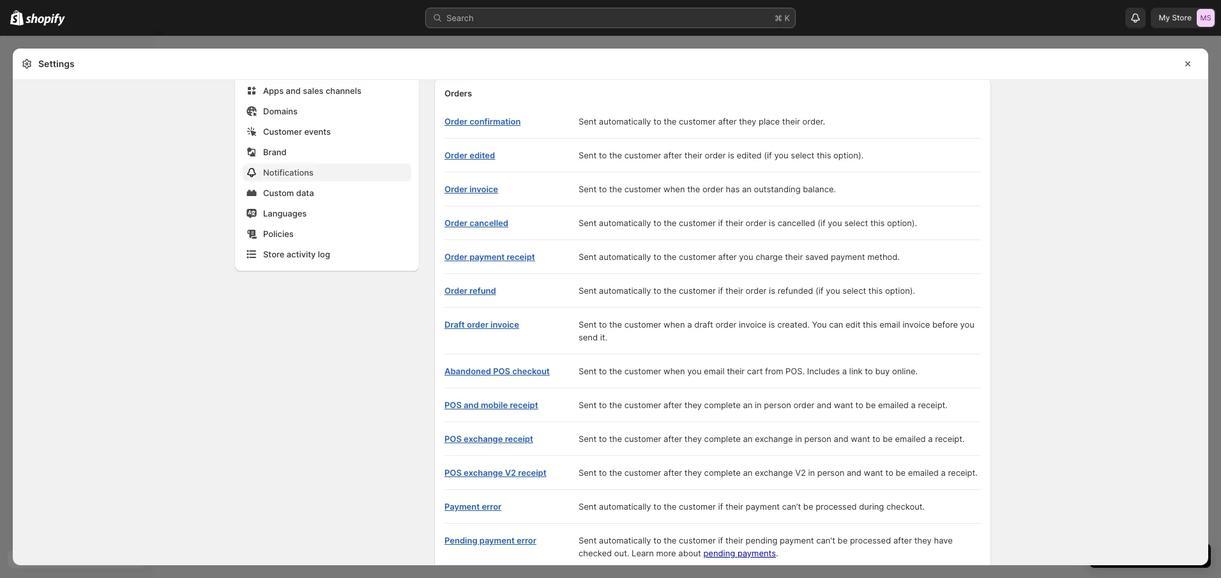 Task type: describe. For each thing, give the bounding box(es) containing it.
abandoned pos checkout
[[445, 366, 550, 376]]

sent automatically to the customer if their payment can't be processed during checkout.
[[579, 502, 925, 512]]

learn
[[632, 548, 654, 559]]

customer inside sent to the customer when a draft order invoice is created. you can edit this email invoice before you send it.
[[625, 320, 662, 330]]

invoice down sent automatically to the customer if their order is refunded (if you select this option).
[[739, 320, 767, 330]]

1 horizontal spatial shopify image
[[26, 13, 65, 26]]

receipt. for sent to the customer after they complete an in person order and want to be emailed a receipt.
[[919, 400, 948, 410]]

.
[[777, 548, 779, 559]]

my
[[1160, 13, 1171, 22]]

search
[[447, 13, 474, 23]]

order for order cancelled
[[445, 218, 468, 228]]

store inside settings dialog
[[263, 249, 285, 259]]

want for order
[[834, 400, 854, 410]]

0 vertical spatial (if
[[765, 150, 773, 160]]

2 vertical spatial emailed
[[909, 468, 939, 478]]

an for v2
[[744, 468, 753, 478]]

this inside sent to the customer when a draft order invoice is created. you can edit this email invoice before you send it.
[[864, 320, 878, 330]]

settings
[[38, 58, 75, 69]]

you inside sent to the customer when a draft order invoice is created. you can edit this email invoice before you send it.
[[961, 320, 975, 330]]

order cancelled
[[445, 218, 509, 228]]

balance.
[[804, 184, 837, 194]]

apps
[[263, 86, 284, 96]]

sent automatically to the customer if their order is cancelled (if you select this option).
[[579, 218, 918, 228]]

order left has
[[703, 184, 724, 194]]

pending payment error link
[[445, 536, 537, 546]]

outstanding
[[754, 184, 801, 194]]

an right has
[[743, 184, 752, 194]]

settings dialog
[[13, 0, 1209, 578]]

draft
[[695, 320, 714, 330]]

automatically for sent automatically to the customer after they place their order.
[[599, 116, 652, 127]]

includes
[[808, 366, 841, 376]]

1 vertical spatial email
[[704, 366, 725, 376]]

draft
[[445, 320, 465, 330]]

sent automatically to the customer if their pending payment can't be processed after they have checked out. learn more about
[[579, 536, 953, 559]]

pending payments .
[[704, 548, 779, 559]]

is up has
[[729, 150, 735, 160]]

2 vertical spatial want
[[864, 468, 884, 478]]

mobile
[[481, 400, 508, 410]]

the inside sent to the customer when a draft order invoice is created. you can edit this email invoice before you send it.
[[610, 320, 623, 330]]

sent to the customer when a draft order invoice is created. you can edit this email invoice before you send it.
[[579, 320, 975, 343]]

k
[[785, 13, 791, 23]]

receipt down pos exchange receipt
[[519, 468, 547, 478]]

languages link
[[243, 205, 412, 222]]

to inside sent automatically to the customer if their pending payment can't be processed after they have checked out. learn more about
[[654, 536, 662, 546]]

my store
[[1160, 13, 1193, 22]]

email inside sent to the customer when a draft order invoice is created. you can edit this email invoice before you send it.
[[880, 320, 901, 330]]

send
[[579, 332, 598, 343]]

0 vertical spatial error
[[482, 502, 502, 512]]

sent for sent to the customer after they complete an exchange in person and want to be emailed a receipt.
[[579, 434, 597, 444]]

out.
[[615, 548, 630, 559]]

1 edited from the left
[[470, 150, 495, 160]]

sent for sent to the customer when you email their cart from pos. includes a link to buy online.
[[579, 366, 597, 376]]

want for person
[[851, 434, 871, 444]]

cart
[[748, 366, 763, 376]]

order payment receipt
[[445, 252, 535, 262]]

1 vertical spatial error
[[517, 536, 537, 546]]

option). for sent automatically to the customer if their order is refunded (if you select this option).
[[886, 286, 916, 296]]

is up charge
[[770, 218, 776, 228]]

pending payment error
[[445, 536, 537, 546]]

activity
[[287, 249, 316, 259]]

can't
[[783, 502, 802, 512]]

an for in
[[744, 434, 753, 444]]

place
[[759, 116, 780, 127]]

online.
[[893, 366, 919, 376]]

method.
[[868, 252, 901, 262]]

link
[[850, 366, 863, 376]]

order invoice link
[[445, 184, 499, 194]]

⌘ k
[[775, 13, 791, 23]]

pos and mobile receipt
[[445, 400, 539, 410]]

0 vertical spatial select
[[791, 150, 815, 160]]

sent for sent automatically to the customer after you charge their saved payment method.
[[579, 252, 597, 262]]

order edited
[[445, 150, 495, 160]]

pos for pos and mobile receipt
[[445, 400, 462, 410]]

order edited link
[[445, 150, 495, 160]]

0 vertical spatial processed
[[816, 502, 857, 512]]

sent for sent to the customer when a draft order invoice is created. you can edit this email invoice before you send it.
[[579, 320, 597, 330]]

this up method.
[[871, 218, 885, 228]]

pending inside sent automatically to the customer if their pending payment can't be processed after they have checked out. learn more about
[[746, 536, 778, 546]]

events
[[304, 127, 331, 137]]

more
[[657, 548, 677, 559]]

exchange up sent to the customer after they complete an exchange v2 in person and want to be emailed a receipt.
[[755, 434, 793, 444]]

payment
[[445, 502, 480, 512]]

they for in
[[685, 434, 702, 444]]

draft order invoice link
[[445, 320, 520, 330]]

when for the
[[664, 184, 685, 194]]

order for order invoice
[[445, 184, 468, 194]]

data
[[296, 188, 314, 198]]

payment error link
[[445, 502, 502, 512]]

checkout
[[513, 366, 550, 376]]

when for you
[[664, 366, 685, 376]]

order right 'draft'
[[467, 320, 489, 330]]

be inside sent automatically to the customer if their pending payment can't be processed after they have checked out. learn more about
[[838, 536, 848, 546]]

store activity log
[[263, 249, 330, 259]]

processed inside sent automatically to the customer if their pending payment can't be processed after they have checked out. learn more about
[[851, 536, 892, 546]]

is inside sent to the customer when a draft order invoice is created. you can edit this email invoice before you send it.
[[769, 320, 776, 330]]

have
[[935, 536, 953, 546]]

if for can't
[[719, 536, 724, 546]]

you up can
[[826, 286, 841, 296]]

you down draft
[[688, 366, 702, 376]]

order invoice
[[445, 184, 499, 194]]

customer
[[263, 127, 302, 137]]

sent for sent to the customer after they complete an in person order and want to be emailed a receipt.
[[579, 400, 597, 410]]

confirmation
[[470, 116, 521, 127]]

customer events link
[[243, 123, 412, 141]]

notifications link
[[243, 164, 412, 182]]

option). for sent automatically to the customer if their order is cancelled (if you select this option).
[[888, 218, 918, 228]]

you up outstanding
[[775, 150, 789, 160]]

sent to the customer when the order has an outstanding balance.
[[579, 184, 837, 194]]

sent automatically to the customer after they place their order.
[[579, 116, 826, 127]]

is left refunded
[[770, 286, 776, 296]]

refund
[[470, 286, 496, 296]]

⌘
[[775, 13, 783, 23]]

pos exchange receipt
[[445, 434, 534, 444]]

0 horizontal spatial pending
[[704, 548, 736, 559]]

sent to the customer when you email their cart from pos. includes a link to buy online.
[[579, 366, 919, 376]]

during
[[860, 502, 885, 512]]

can
[[830, 320, 844, 330]]

pending payments link
[[704, 548, 777, 559]]

order down charge
[[746, 286, 767, 296]]

can't
[[817, 536, 836, 546]]

a inside sent to the customer when a draft order invoice is created. you can edit this email invoice before you send it.
[[688, 320, 692, 330]]

domains
[[263, 106, 298, 116]]

exchange down pos and mobile receipt link
[[464, 434, 503, 444]]

charge
[[756, 252, 783, 262]]

pos left checkout
[[493, 366, 511, 376]]

it.
[[601, 332, 608, 343]]

checked
[[579, 548, 612, 559]]

order inside sent to the customer when a draft order invoice is created. you can edit this email invoice before you send it.
[[716, 320, 737, 330]]

has
[[726, 184, 740, 194]]

you
[[813, 320, 827, 330]]

2 vertical spatial in
[[809, 468, 816, 478]]

custom data
[[263, 188, 314, 198]]

(if for refunded
[[816, 286, 824, 296]]

abandoned
[[445, 366, 491, 376]]

checkout.
[[887, 502, 925, 512]]

receipt. for sent to the customer after they complete an exchange in person and want to be emailed a receipt.
[[936, 434, 965, 444]]

order up charge
[[746, 218, 767, 228]]

pos exchange v2 receipt link
[[445, 468, 547, 478]]

created.
[[778, 320, 810, 330]]



Task type: vqa. For each thing, say whether or not it's contained in the screenshot.
tooltip
no



Task type: locate. For each thing, give the bounding box(es) containing it.
order confirmation link
[[445, 116, 521, 127]]

select up edit
[[843, 286, 867, 296]]

this right edit
[[864, 320, 878, 330]]

sent for sent to the customer after their order is edited (if you select this option).
[[579, 150, 597, 160]]

payment left can't at the bottom of page
[[780, 536, 815, 546]]

order right draft
[[716, 320, 737, 330]]

invoice down 'refund'
[[491, 320, 520, 330]]

2 v2 from the left
[[796, 468, 806, 478]]

order for order edited
[[445, 150, 468, 160]]

option).
[[834, 150, 864, 160], [888, 218, 918, 228], [886, 286, 916, 296]]

if
[[719, 218, 724, 228], [719, 286, 724, 296], [719, 502, 724, 512], [719, 536, 724, 546]]

3 complete from the top
[[705, 468, 741, 478]]

in down cart on the bottom right of page
[[755, 400, 762, 410]]

sent inside sent automatically to the customer if their pending payment can't be processed after they have checked out. learn more about
[[579, 536, 597, 546]]

2 sent from the top
[[579, 150, 597, 160]]

11 sent from the top
[[579, 468, 597, 478]]

notifications
[[263, 167, 314, 178]]

1 complete from the top
[[705, 400, 741, 410]]

pos down pos and mobile receipt link
[[445, 434, 462, 444]]

to
[[654, 116, 662, 127], [599, 150, 607, 160], [599, 184, 607, 194], [654, 218, 662, 228], [654, 252, 662, 262], [654, 286, 662, 296], [599, 320, 607, 330], [599, 366, 607, 376], [866, 366, 874, 376], [599, 400, 607, 410], [856, 400, 864, 410], [599, 434, 607, 444], [873, 434, 881, 444], [599, 468, 607, 478], [886, 468, 894, 478], [654, 502, 662, 512], [654, 536, 662, 546]]

order
[[445, 116, 468, 127], [445, 150, 468, 160], [445, 184, 468, 194], [445, 218, 468, 228], [445, 252, 468, 262], [445, 286, 468, 296]]

custom data link
[[243, 184, 412, 202]]

order down order invoice
[[445, 218, 468, 228]]

sent to the customer after they complete an exchange in person and want to be emailed a receipt.
[[579, 434, 965, 444]]

1 vertical spatial complete
[[705, 434, 741, 444]]

shopify image
[[10, 10, 24, 26], [26, 13, 65, 26]]

sent to the customer after their order is edited (if you select this option).
[[579, 150, 864, 160]]

store right the my
[[1173, 13, 1193, 22]]

cancelled up order payment receipt link
[[470, 218, 509, 228]]

2 vertical spatial receipt.
[[949, 468, 978, 478]]

1 vertical spatial pending
[[704, 548, 736, 559]]

payment right saved
[[832, 252, 866, 262]]

10 sent from the top
[[579, 434, 597, 444]]

they for person
[[685, 400, 702, 410]]

order down order edited link
[[445, 184, 468, 194]]

invoice left before
[[903, 320, 931, 330]]

1 vertical spatial (if
[[818, 218, 826, 228]]

be
[[866, 400, 876, 410], [883, 434, 893, 444], [896, 468, 906, 478], [804, 502, 814, 512], [838, 536, 848, 546]]

complete down the sent to the customer when you email their cart from pos. includes a link to buy online.
[[705, 400, 741, 410]]

policies link
[[243, 225, 412, 243]]

1 horizontal spatial pending
[[746, 536, 778, 546]]

1 horizontal spatial email
[[880, 320, 901, 330]]

(if
[[765, 150, 773, 160], [818, 218, 826, 228], [816, 286, 824, 296]]

you left charge
[[740, 252, 754, 262]]

this
[[817, 150, 832, 160], [871, 218, 885, 228], [869, 286, 883, 296], [864, 320, 878, 330]]

dialog
[[1214, 49, 1222, 577]]

after inside sent automatically to the customer if their pending payment can't be processed after they have checked out. learn more about
[[894, 536, 913, 546]]

sent for sent to the customer after they complete an exchange v2 in person and want to be emailed a receipt.
[[579, 468, 597, 478]]

customer inside sent automatically to the customer if their pending payment can't be processed after they have checked out. learn more about
[[679, 536, 716, 546]]

order up sent to the customer when the order has an outstanding balance.
[[705, 150, 726, 160]]

sent inside sent to the customer when a draft order invoice is created. you can edit this email invoice before you send it.
[[579, 320, 597, 330]]

2 complete from the top
[[705, 434, 741, 444]]

sales
[[303, 86, 324, 96]]

invoice up order cancelled link
[[470, 184, 499, 194]]

an
[[743, 184, 752, 194], [744, 400, 753, 410], [744, 434, 753, 444], [744, 468, 753, 478]]

4 order from the top
[[445, 218, 468, 228]]

3 automatically from the top
[[599, 252, 652, 262]]

you right before
[[961, 320, 975, 330]]

edited down the order confirmation link
[[470, 150, 495, 160]]

a
[[688, 320, 692, 330], [843, 366, 848, 376], [912, 400, 916, 410], [929, 434, 933, 444], [942, 468, 946, 478]]

emailed for sent to the customer after they complete an exchange in person and want to be emailed a receipt.
[[896, 434, 926, 444]]

edited
[[470, 150, 495, 160], [737, 150, 762, 160]]

0 vertical spatial pending
[[746, 536, 778, 546]]

(if down place
[[765, 150, 773, 160]]

refunded
[[778, 286, 814, 296]]

1 vertical spatial when
[[664, 320, 685, 330]]

customer events
[[263, 127, 331, 137]]

pos up payment
[[445, 468, 462, 478]]

store down 'policies'
[[263, 249, 285, 259]]

you down balance.
[[828, 218, 843, 228]]

email right edit
[[880, 320, 901, 330]]

0 horizontal spatial v2
[[505, 468, 516, 478]]

complete for person
[[705, 400, 741, 410]]

complete
[[705, 400, 741, 410], [705, 434, 741, 444], [705, 468, 741, 478]]

sent to the customer after they complete an exchange v2 in person and want to be emailed a receipt.
[[579, 468, 978, 478]]

pending
[[746, 536, 778, 546], [704, 548, 736, 559]]

if inside sent automatically to the customer if their pending payment can't be processed after they have checked out. learn more about
[[719, 536, 724, 546]]

0 vertical spatial receipt.
[[919, 400, 948, 410]]

7 sent from the top
[[579, 320, 597, 330]]

option). down method.
[[886, 286, 916, 296]]

1 vertical spatial processed
[[851, 536, 892, 546]]

0 vertical spatial emailed
[[879, 400, 909, 410]]

store
[[1173, 13, 1193, 22], [263, 249, 285, 259]]

emailed for sent to the customer after they complete an in person order and want to be emailed a receipt.
[[879, 400, 909, 410]]

draft order invoice
[[445, 320, 520, 330]]

processed left during on the bottom of the page
[[816, 502, 857, 512]]

about
[[679, 548, 702, 559]]

automatically for sent automatically to the customer if their order is cancelled (if you select this option).
[[599, 218, 652, 228]]

0 horizontal spatial edited
[[470, 150, 495, 160]]

order for order refund
[[445, 286, 468, 296]]

order for order payment receipt
[[445, 252, 468, 262]]

(if down balance.
[[818, 218, 826, 228]]

4 automatically from the top
[[599, 286, 652, 296]]

processed down during on the bottom of the page
[[851, 536, 892, 546]]

1 horizontal spatial store
[[1173, 13, 1193, 22]]

option). up balance.
[[834, 150, 864, 160]]

0 vertical spatial option).
[[834, 150, 864, 160]]

complete down 'sent to the customer after they complete an in person order and want to be emailed a receipt.'
[[705, 434, 741, 444]]

apps and sales channels link
[[243, 82, 412, 100]]

1 vertical spatial in
[[796, 434, 803, 444]]

saved
[[806, 252, 829, 262]]

order for order confirmation
[[445, 116, 468, 127]]

select for refunded
[[843, 286, 867, 296]]

payment inside sent automatically to the customer if their pending payment can't be processed after they have checked out. learn more about
[[780, 536, 815, 546]]

0 vertical spatial in
[[755, 400, 762, 410]]

0 vertical spatial when
[[664, 184, 685, 194]]

1 cancelled from the left
[[470, 218, 509, 228]]

this up balance.
[[817, 150, 832, 160]]

exchange down pos exchange receipt
[[464, 468, 503, 478]]

1 automatically from the top
[[599, 116, 652, 127]]

sent to the customer after they complete an in person order and want to be emailed a receipt.
[[579, 400, 948, 410]]

and inside "apps and sales channels" link
[[286, 86, 301, 96]]

12 sent from the top
[[579, 502, 597, 512]]

2 vertical spatial when
[[664, 366, 685, 376]]

cancelled down outstanding
[[778, 218, 816, 228]]

6 automatically from the top
[[599, 536, 652, 546]]

3 if from the top
[[719, 502, 724, 512]]

sent automatically to the customer if their order is refunded (if you select this option).
[[579, 286, 916, 296]]

order.
[[803, 116, 826, 127]]

an down the sent to the customer when you email their cart from pos. includes a link to buy online.
[[744, 400, 753, 410]]

payment up 'refund'
[[470, 252, 505, 262]]

2 when from the top
[[664, 320, 685, 330]]

this down method.
[[869, 286, 883, 296]]

select for cancelled
[[845, 218, 869, 228]]

9 sent from the top
[[579, 400, 597, 410]]

order down orders
[[445, 116, 468, 127]]

5 automatically from the top
[[599, 502, 652, 512]]

sent automatically to the customer after you charge their saved payment method.
[[579, 252, 901, 262]]

1 horizontal spatial error
[[517, 536, 537, 546]]

if for be
[[719, 502, 724, 512]]

their
[[783, 116, 801, 127], [685, 150, 703, 160], [726, 218, 744, 228], [786, 252, 804, 262], [726, 286, 744, 296], [727, 366, 745, 376], [726, 502, 744, 512], [726, 536, 744, 546]]

domains link
[[243, 102, 412, 120]]

order up order refund
[[445, 252, 468, 262]]

an for person
[[744, 400, 753, 410]]

sent for sent automatically to the customer if their order is refunded (if you select this option).
[[579, 286, 597, 296]]

is
[[729, 150, 735, 160], [770, 218, 776, 228], [770, 286, 776, 296], [769, 320, 776, 330]]

email
[[880, 320, 901, 330], [704, 366, 725, 376]]

processed
[[816, 502, 857, 512], [851, 536, 892, 546]]

1 horizontal spatial in
[[796, 434, 803, 444]]

automatically for sent automatically to the customer if their payment can't be processed during checkout.
[[599, 502, 652, 512]]

0 horizontal spatial cancelled
[[470, 218, 509, 228]]

their inside sent automatically to the customer if their pending payment can't be processed after they have checked out. learn more about
[[726, 536, 744, 546]]

8 sent from the top
[[579, 366, 597, 376]]

my store image
[[1198, 9, 1216, 27]]

they
[[740, 116, 757, 127], [685, 400, 702, 410], [685, 434, 702, 444], [685, 468, 702, 478], [915, 536, 932, 546]]

1 vertical spatial emailed
[[896, 434, 926, 444]]

sent for sent automatically to the customer if their order is cancelled (if you select this option).
[[579, 218, 597, 228]]

4 if from the top
[[719, 536, 724, 546]]

2 cancelled from the left
[[778, 218, 816, 228]]

1 order from the top
[[445, 116, 468, 127]]

2 vertical spatial person
[[818, 468, 845, 478]]

3 when from the top
[[664, 366, 685, 376]]

an down 'sent to the customer after they complete an in person order and want to be emailed a receipt.'
[[744, 434, 753, 444]]

2 order from the top
[[445, 150, 468, 160]]

is left created.
[[769, 320, 776, 330]]

sent
[[579, 116, 597, 127], [579, 150, 597, 160], [579, 184, 597, 194], [579, 218, 597, 228], [579, 252, 597, 262], [579, 286, 597, 296], [579, 320, 597, 330], [579, 366, 597, 376], [579, 400, 597, 410], [579, 434, 597, 444], [579, 468, 597, 478], [579, 502, 597, 512], [579, 536, 597, 546]]

abandoned pos checkout link
[[445, 366, 550, 376]]

in up sent to the customer after they complete an exchange v2 in person and want to be emailed a receipt.
[[796, 434, 803, 444]]

2 vertical spatial complete
[[705, 468, 741, 478]]

brand link
[[243, 143, 412, 161]]

order confirmation
[[445, 116, 521, 127]]

cancelled
[[470, 218, 509, 228], [778, 218, 816, 228]]

in down sent to the customer after they complete an exchange in person and want to be emailed a receipt.
[[809, 468, 816, 478]]

6 order from the top
[[445, 286, 468, 296]]

v2 up "can't"
[[796, 468, 806, 478]]

languages
[[263, 208, 307, 219]]

they inside sent automatically to the customer if their pending payment can't be processed after they have checked out. learn more about
[[915, 536, 932, 546]]

v2
[[505, 468, 516, 478], [796, 468, 806, 478]]

2 vertical spatial option).
[[886, 286, 916, 296]]

automatically for sent automatically to the customer if their order is refunded (if you select this option).
[[599, 286, 652, 296]]

(if for cancelled
[[818, 218, 826, 228]]

log
[[318, 249, 330, 259]]

pos.
[[786, 366, 805, 376]]

5 order from the top
[[445, 252, 468, 262]]

3 sent from the top
[[579, 184, 597, 194]]

v2 down pos exchange receipt
[[505, 468, 516, 478]]

pos down abandoned in the bottom of the page
[[445, 400, 462, 410]]

pending up the payments
[[746, 536, 778, 546]]

1 horizontal spatial v2
[[796, 468, 806, 478]]

2 automatically from the top
[[599, 218, 652, 228]]

1 v2 from the left
[[505, 468, 516, 478]]

edited up has
[[737, 150, 762, 160]]

the inside sent automatically to the customer if their pending payment can't be processed after they have checked out. learn more about
[[664, 536, 677, 546]]

automatically inside sent automatically to the customer if their pending payment can't be processed after they have checked out. learn more about
[[599, 536, 652, 546]]

sent for sent automatically to the customer after they place their order.
[[579, 116, 597, 127]]

order up order invoice
[[445, 150, 468, 160]]

they for v2
[[685, 468, 702, 478]]

1 horizontal spatial edited
[[737, 150, 762, 160]]

0 vertical spatial want
[[834, 400, 854, 410]]

pos exchange v2 receipt
[[445, 468, 547, 478]]

payment error
[[445, 502, 502, 512]]

1 vertical spatial want
[[851, 434, 871, 444]]

person
[[765, 400, 792, 410], [805, 434, 832, 444], [818, 468, 845, 478]]

select up method.
[[845, 218, 869, 228]]

apps and sales channels
[[263, 86, 362, 96]]

after
[[719, 116, 737, 127], [664, 150, 683, 160], [719, 252, 737, 262], [664, 400, 683, 410], [664, 434, 683, 444], [664, 468, 683, 478], [894, 536, 913, 546]]

orders
[[445, 88, 472, 98]]

(if right refunded
[[816, 286, 824, 296]]

exchange
[[464, 434, 503, 444], [755, 434, 793, 444], [464, 468, 503, 478], [755, 468, 793, 478]]

select down order.
[[791, 150, 815, 160]]

1 when from the top
[[664, 184, 685, 194]]

pending right about
[[704, 548, 736, 559]]

pending
[[445, 536, 478, 546]]

order cancelled link
[[445, 218, 509, 228]]

exchange down sent to the customer after they complete an exchange in person and want to be emailed a receipt.
[[755, 468, 793, 478]]

pos for pos exchange receipt
[[445, 434, 462, 444]]

payment right pending
[[480, 536, 515, 546]]

receipt
[[507, 252, 535, 262], [510, 400, 539, 410], [505, 434, 534, 444], [519, 468, 547, 478]]

0 horizontal spatial store
[[263, 249, 285, 259]]

13 sent from the top
[[579, 536, 597, 546]]

receipt down 'order cancelled'
[[507, 252, 535, 262]]

receipt right mobile
[[510, 400, 539, 410]]

payment left "can't"
[[746, 502, 780, 512]]

1 vertical spatial store
[[263, 249, 285, 259]]

order down pos.
[[794, 400, 815, 410]]

emailed
[[879, 400, 909, 410], [896, 434, 926, 444], [909, 468, 939, 478]]

email left cart on the bottom right of page
[[704, 366, 725, 376]]

0 vertical spatial email
[[880, 320, 901, 330]]

if for refunded
[[719, 286, 724, 296]]

2 edited from the left
[[737, 150, 762, 160]]

sent for sent to the customer when the order has an outstanding balance.
[[579, 184, 597, 194]]

1 if from the top
[[719, 218, 724, 228]]

0 vertical spatial person
[[765, 400, 792, 410]]

0 horizontal spatial shopify image
[[10, 10, 24, 26]]

pos for pos exchange v2 receipt
[[445, 468, 462, 478]]

complete up sent automatically to the customer if their payment can't be processed during checkout.
[[705, 468, 741, 478]]

1 sent from the top
[[579, 116, 597, 127]]

1 vertical spatial person
[[805, 434, 832, 444]]

4 sent from the top
[[579, 218, 597, 228]]

error
[[482, 502, 502, 512], [517, 536, 537, 546]]

5 sent from the top
[[579, 252, 597, 262]]

0 horizontal spatial email
[[704, 366, 725, 376]]

2 horizontal spatial in
[[809, 468, 816, 478]]

to inside sent to the customer when a draft order invoice is created. you can edit this email invoice before you send it.
[[599, 320, 607, 330]]

payments
[[738, 548, 777, 559]]

0 horizontal spatial in
[[755, 400, 762, 410]]

0 horizontal spatial error
[[482, 502, 502, 512]]

1 vertical spatial option).
[[888, 218, 918, 228]]

complete for in
[[705, 434, 741, 444]]

before
[[933, 320, 959, 330]]

2 if from the top
[[719, 286, 724, 296]]

sent for sent automatically to the customer if their pending payment can't be processed after they have checked out. learn more about
[[579, 536, 597, 546]]

0 vertical spatial complete
[[705, 400, 741, 410]]

order refund
[[445, 286, 496, 296]]

complete for v2
[[705, 468, 741, 478]]

option). up method.
[[888, 218, 918, 228]]

sent for sent automatically to the customer if their payment can't be processed during checkout.
[[579, 502, 597, 512]]

store activity log link
[[243, 245, 412, 263]]

channels
[[326, 86, 362, 96]]

if for cancelled
[[719, 218, 724, 228]]

automatically for sent automatically to the customer after you charge their saved payment method.
[[599, 252, 652, 262]]

1 horizontal spatial cancelled
[[778, 218, 816, 228]]

2 vertical spatial select
[[843, 286, 867, 296]]

when inside sent to the customer when a draft order invoice is created. you can edit this email invoice before you send it.
[[664, 320, 685, 330]]

brand
[[263, 147, 287, 157]]

0 vertical spatial store
[[1173, 13, 1193, 22]]

1 vertical spatial receipt.
[[936, 434, 965, 444]]

invoice
[[470, 184, 499, 194], [491, 320, 520, 330], [739, 320, 767, 330], [903, 320, 931, 330]]

automatically for sent automatically to the customer if their pending payment can't be processed after they have checked out. learn more about
[[599, 536, 652, 546]]

6 sent from the top
[[579, 286, 597, 296]]

automatically
[[599, 116, 652, 127], [599, 218, 652, 228], [599, 252, 652, 262], [599, 286, 652, 296], [599, 502, 652, 512], [599, 536, 652, 546]]

select
[[791, 150, 815, 160], [845, 218, 869, 228], [843, 286, 867, 296]]

3 order from the top
[[445, 184, 468, 194]]

order left 'refund'
[[445, 286, 468, 296]]

1 vertical spatial select
[[845, 218, 869, 228]]

an up sent automatically to the customer if their payment can't be processed during checkout.
[[744, 468, 753, 478]]

buy
[[876, 366, 890, 376]]

payment
[[470, 252, 505, 262], [832, 252, 866, 262], [746, 502, 780, 512], [480, 536, 515, 546], [780, 536, 815, 546]]

when for a
[[664, 320, 685, 330]]

edit
[[846, 320, 861, 330]]

2 vertical spatial (if
[[816, 286, 824, 296]]

receipt up pos exchange v2 receipt
[[505, 434, 534, 444]]



